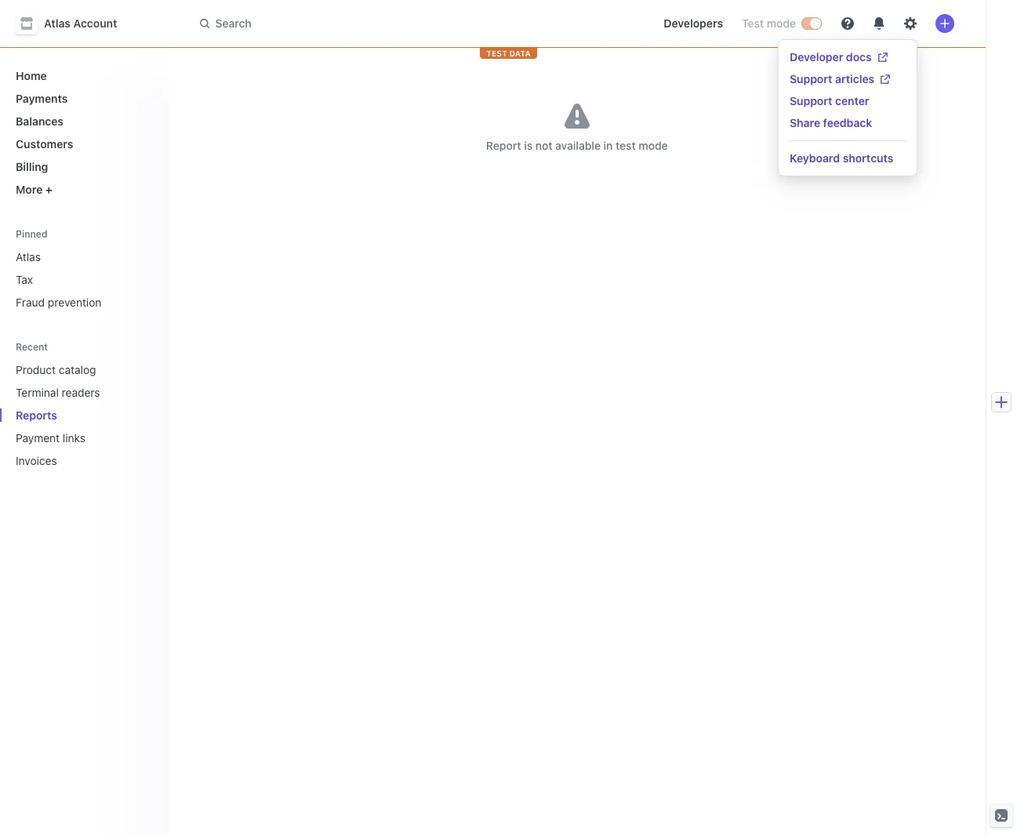 Task type: describe. For each thing, give the bounding box(es) containing it.
feedback
[[824, 116, 873, 129]]

terminal readers
[[16, 386, 100, 399]]

+
[[45, 183, 53, 196]]

Search text field
[[190, 9, 633, 38]]

tax link
[[9, 267, 156, 293]]

data
[[510, 49, 531, 58]]

share feedback
[[790, 116, 873, 129]]

developers
[[664, 16, 723, 30]]

report is not available in test mode
[[486, 139, 668, 152]]

developer docs link
[[790, 49, 888, 65]]

atlas for atlas account
[[44, 16, 71, 30]]

fraud
[[16, 296, 45, 309]]

pinned navigation links element
[[9, 221, 159, 315]]

payment links
[[16, 432, 85, 445]]

0 horizontal spatial mode
[[639, 139, 668, 152]]

in
[[604, 139, 613, 152]]

billing
[[16, 160, 48, 173]]

product catalog link
[[9, 357, 134, 383]]

help image
[[842, 17, 854, 30]]

pinned
[[16, 228, 48, 240]]

notifications image
[[873, 17, 886, 30]]

balances link
[[9, 108, 156, 134]]

payment links link
[[9, 425, 134, 451]]

more +
[[16, 183, 53, 196]]

reports
[[16, 409, 57, 422]]

customers link
[[9, 131, 156, 157]]

atlas link
[[9, 244, 156, 270]]

search
[[215, 16, 252, 30]]

pinned element
[[9, 244, 156, 315]]

test mode
[[742, 16, 796, 30]]

invoices
[[16, 454, 57, 468]]

reports link
[[9, 402, 134, 428]]

readers
[[62, 386, 100, 399]]

more
[[16, 183, 43, 196]]

developer
[[790, 50, 844, 64]]

docs
[[847, 50, 872, 64]]

links
[[63, 432, 85, 445]]

developer docs
[[790, 50, 872, 64]]

is
[[524, 139, 533, 152]]



Task type: vqa. For each thing, say whether or not it's contained in the screenshot.
BALANCES 'link'
yes



Task type: locate. For each thing, give the bounding box(es) containing it.
mode
[[767, 16, 796, 30], [639, 139, 668, 152]]

home
[[16, 69, 47, 82]]

support inside support center 'link'
[[790, 94, 833, 107]]

share
[[790, 116, 821, 129]]

available
[[556, 139, 601, 152]]

Search search field
[[190, 9, 633, 38]]

articles
[[836, 72, 875, 86]]

keyboard
[[790, 151, 840, 165]]

center
[[836, 94, 870, 107]]

2 support from the top
[[790, 94, 833, 107]]

fraud prevention link
[[9, 290, 156, 315]]

support inside support articles link
[[790, 72, 833, 86]]

report
[[486, 139, 521, 152]]

account
[[73, 16, 117, 30]]

payment
[[16, 432, 60, 445]]

support down developer
[[790, 72, 833, 86]]

1 support from the top
[[790, 72, 833, 86]]

atlas inside pinned element
[[16, 250, 41, 264]]

home link
[[9, 63, 156, 89]]

keyboard shortcuts
[[790, 151, 894, 165]]

fraud prevention
[[16, 296, 102, 309]]

support up 'share'
[[790, 94, 833, 107]]

customers
[[16, 137, 73, 151]]

help menu
[[779, 40, 917, 176]]

0 vertical spatial mode
[[767, 16, 796, 30]]

test
[[742, 16, 764, 30]]

catalog
[[59, 363, 96, 377]]

1 vertical spatial support
[[790, 94, 833, 107]]

test data
[[487, 49, 531, 58]]

atlas down pinned
[[16, 250, 41, 264]]

not
[[536, 139, 553, 152]]

support center link
[[790, 93, 870, 109]]

balances
[[16, 115, 64, 128]]

recent element
[[0, 357, 168, 474]]

test
[[616, 139, 636, 152]]

support for support articles
[[790, 72, 833, 86]]

recent navigation links element
[[0, 334, 168, 474]]

recent
[[16, 341, 48, 353]]

settings image
[[905, 17, 917, 30]]

atlas for atlas
[[16, 250, 41, 264]]

product catalog
[[16, 363, 96, 377]]

core navigation links element
[[9, 63, 156, 202]]

atlas account button
[[16, 13, 133, 35]]

support articles
[[790, 72, 875, 86]]

terminal
[[16, 386, 59, 399]]

1 vertical spatial mode
[[639, 139, 668, 152]]

mode right the "test"
[[767, 16, 796, 30]]

atlas
[[44, 16, 71, 30], [16, 250, 41, 264]]

1 horizontal spatial mode
[[767, 16, 796, 30]]

0 horizontal spatial atlas
[[16, 250, 41, 264]]

product
[[16, 363, 56, 377]]

support articles link
[[790, 71, 891, 87]]

0 vertical spatial atlas
[[44, 16, 71, 30]]

test
[[487, 49, 507, 58]]

payments link
[[9, 86, 156, 111]]

atlas left account
[[44, 16, 71, 30]]

support for support center
[[790, 94, 833, 107]]

terminal readers link
[[9, 380, 134, 406]]

developers link
[[658, 11, 730, 36]]

billing link
[[9, 154, 156, 180]]

invoices link
[[9, 448, 134, 474]]

support center
[[790, 94, 870, 107]]

mode right 'test'
[[639, 139, 668, 152]]

prevention
[[48, 296, 102, 309]]

atlas account
[[44, 16, 117, 30]]

1 horizontal spatial atlas
[[44, 16, 71, 30]]

tax
[[16, 273, 33, 286]]

0 vertical spatial support
[[790, 72, 833, 86]]

support
[[790, 72, 833, 86], [790, 94, 833, 107]]

shortcuts
[[843, 151, 894, 165]]

atlas inside button
[[44, 16, 71, 30]]

payments
[[16, 92, 68, 105]]

1 vertical spatial atlas
[[16, 250, 41, 264]]



